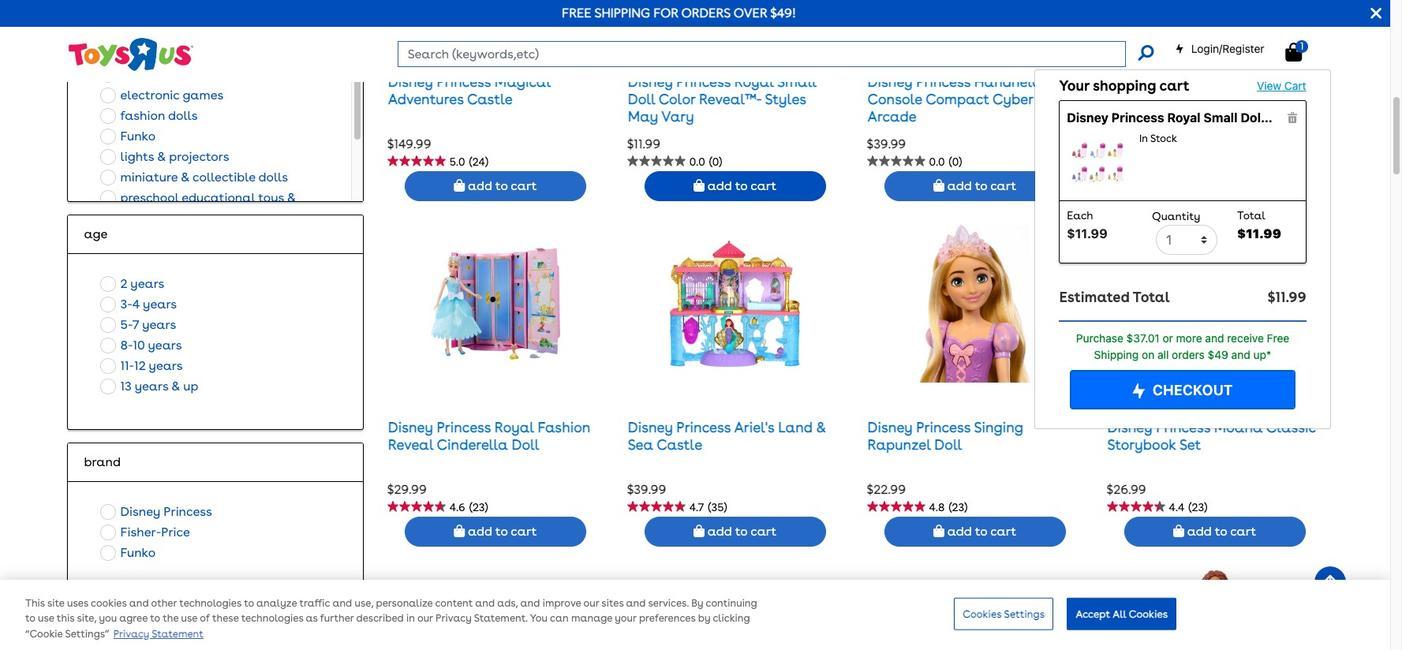 Task type: locate. For each thing, give the bounding box(es) containing it.
add for small
[[708, 178, 732, 193]]

add for console
[[948, 178, 972, 193]]

0 horizontal spatial royal
[[495, 419, 534, 436]]

disney for disney princess handheld console compact cyber arcade
[[868, 74, 913, 90]]

0 vertical spatial activities
[[238, 67, 293, 82]]

0 horizontal spatial toys
[[197, 67, 223, 82]]

handheld
[[975, 74, 1042, 90]]

0.0 (0) down the vary
[[690, 156, 723, 168]]

years for 4
[[143, 297, 177, 312]]

brand element
[[84, 453, 347, 472]]

princess up 'compact'
[[917, 74, 971, 90]]

1 horizontal spatial reveal™-
[[1304, 111, 1361, 125]]

None search field
[[398, 41, 1154, 67]]

0 horizontal spatial 0.0 (0)
[[690, 156, 723, 168]]

and up disney princess royal small doll color reveal™- styles on the right of page
[[1245, 91, 1272, 107]]

(23) for doll
[[949, 502, 968, 514]]

princess inside disney princess singing rapunzel doll
[[917, 419, 971, 436]]

years up 13 years & up
[[149, 358, 183, 373]]

nightlight
[[1108, 108, 1177, 124]]

disney for disney princess ariel's land & sea castle
[[628, 419, 673, 436]]

1 vertical spatial activities
[[120, 209, 176, 224]]

shopping bag image for doll
[[454, 525, 465, 537]]

disney princess royal fashion reveal cinderella doll
[[388, 419, 591, 453]]

2 (23) from the left
[[949, 502, 968, 514]]

1 vertical spatial educational
[[182, 190, 255, 205]]

and up agree
[[129, 598, 149, 610]]

shopping bag image up view cart
[[1286, 43, 1303, 62]]

0 vertical spatial reveal™-
[[699, 91, 762, 107]]

2 funko from the top
[[120, 545, 156, 560]]

cookies right the all
[[1129, 608, 1169, 620]]

shopping bag image for arcade
[[934, 179, 945, 192]]

shopping bag image down 4.4
[[1174, 525, 1185, 537]]

0 vertical spatial technologies
[[179, 598, 242, 610]]

and
[[1245, 91, 1272, 107], [1206, 331, 1225, 345], [1232, 348, 1251, 361], [129, 598, 149, 610], [333, 598, 352, 610], [475, 598, 495, 610], [521, 598, 540, 610], [626, 598, 646, 610]]

2 (0) from the left
[[949, 156, 963, 168]]

disney for disney princess royal fashion reveal cinderella doll
[[388, 419, 433, 436]]

and up $49
[[1206, 331, 1225, 345]]

quantity
[[1153, 210, 1201, 223]]

1 0.0 (0) from the left
[[690, 156, 723, 168]]

our
[[584, 598, 599, 610], [418, 613, 433, 625]]

disney inside disney princess ariel's land & sea castle
[[628, 419, 673, 436]]

educational up electronic games button
[[120, 67, 194, 82]]

0.0 down the vary
[[690, 156, 705, 168]]

(0) down disney princess handheld console compact cyber arcade
[[949, 156, 963, 168]]

0 vertical spatial up
[[155, 47, 170, 62]]

1 horizontal spatial royal
[[735, 74, 774, 90]]

princess for disney princess moana classic storybook set
[[1157, 419, 1211, 436]]

more
[[1177, 331, 1203, 345]]

1 (0) from the left
[[709, 156, 723, 168]]

our right in
[[418, 613, 433, 625]]

color inside disney princess royal small doll color reveal™- styles may vary
[[659, 91, 696, 107]]

login/register button
[[1175, 41, 1265, 57]]

small
[[778, 74, 817, 90], [1204, 111, 1238, 125]]

years up 8-10 years
[[142, 317, 176, 332]]

settings"
[[65, 629, 109, 641]]

0 horizontal spatial up
[[155, 47, 170, 62]]

your
[[1060, 77, 1090, 94]]

and up your
[[626, 598, 646, 610]]

doll down "fashion"
[[512, 437, 540, 453]]

to for small
[[736, 178, 748, 193]]

2 cookies from the left
[[1129, 608, 1169, 620]]

0 vertical spatial $39.99
[[867, 137, 906, 152]]

1 horizontal spatial (23)
[[949, 502, 968, 514]]

to for classic
[[1215, 524, 1228, 539]]

disney inside button
[[120, 504, 160, 519]]

doll for disney princess singing rapunzel doll
[[935, 437, 963, 453]]

$34.99
[[1107, 137, 1146, 152]]

1 horizontal spatial small
[[1204, 111, 1238, 125]]

activities down accessories
[[238, 67, 293, 82]]

add to cart button for classic
[[1125, 517, 1306, 547]]

disney inside disney princess singing rapunzel doll
[[868, 419, 913, 436]]

reveal™- right "trash icon" on the right top of page
[[1304, 111, 1361, 125]]

dress
[[120, 47, 152, 62]]

$39.99 down arcade
[[867, 137, 906, 152]]

stock
[[1151, 133, 1178, 145]]

royal inside disney princess royal fashion reveal cinderella doll
[[495, 419, 534, 436]]

disney inside disney princess royal small doll color reveal™- styles may vary
[[628, 74, 673, 90]]

disney princess royal small doll color reveal™- styles may vary image
[[671, 0, 800, 37], [1073, 131, 1124, 193]]

add to cart for classic
[[1185, 524, 1257, 539]]

reveal™- inside disney princess royal small doll color reveal™- styles may vary
[[699, 91, 762, 107]]

funko for 1st funko button from the bottom of the page
[[120, 545, 156, 560]]

age element
[[84, 225, 347, 244]]

1 horizontal spatial toys
[[258, 190, 284, 205]]

privacy down content
[[436, 613, 472, 625]]

0 vertical spatial small
[[778, 74, 817, 90]]

years
[[131, 276, 164, 291], [143, 297, 177, 312], [142, 317, 176, 332], [148, 338, 182, 353], [149, 358, 183, 373], [135, 379, 168, 394]]

all
[[1113, 608, 1127, 620]]

doll inside disney princess royal fashion reveal cinderella doll
[[512, 437, 540, 453]]

projectors
[[169, 149, 229, 164]]

use up "cookie
[[38, 613, 54, 625]]

you
[[99, 613, 117, 625]]

doll for disney princess royal small doll color reveal™- styles 
[[1241, 111, 1265, 125]]

add for land
[[708, 524, 732, 539]]

disney up clock
[[1215, 74, 1260, 90]]

princess up alarm
[[1157, 74, 1211, 90]]

funko up lights
[[120, 129, 156, 144]]

add to cart button for fashion
[[405, 517, 586, 547]]

small inside disney princess royal small doll color reveal™- styles may vary
[[778, 74, 817, 90]]

total up $37.01
[[1133, 289, 1170, 305]]

shopping bag image for castle
[[694, 525, 705, 537]]

disney for disney princess magical adventures castle
[[388, 74, 433, 90]]

1 horizontal spatial 0.0 (0)
[[930, 156, 963, 168]]

0 horizontal spatial (23)
[[469, 502, 488, 514]]

0 vertical spatial royal
[[735, 74, 774, 90]]

disney up may
[[628, 74, 673, 90]]

technologies up of
[[179, 598, 242, 610]]

disney up adventures
[[388, 74, 433, 90]]

princess up the vary
[[677, 74, 731, 90]]

castle down the magical
[[467, 91, 513, 107]]

2 vertical spatial royal
[[495, 419, 534, 436]]

0 horizontal spatial (0)
[[709, 156, 723, 168]]

add to cart button for rapunzel
[[885, 517, 1066, 547]]

(23) right 4.6
[[469, 502, 488, 514]]

shopping bag image for disney princess moana classic storybook set
[[1174, 525, 1185, 537]]

1 vertical spatial color
[[1268, 111, 1301, 125]]

princess inside button
[[164, 504, 212, 519]]

$11.99
[[627, 137, 661, 152], [1067, 227, 1108, 241], [1238, 227, 1282, 241], [1268, 289, 1307, 305]]

shopping bag image down 5.0
[[454, 179, 465, 192]]

1 vertical spatial dolls
[[259, 170, 288, 185]]

0 horizontal spatial $39.99
[[627, 482, 666, 497]]

cinderella
[[437, 437, 508, 453]]

2 0.0 (0) from the left
[[930, 156, 963, 168]]

princess for disney princess royal small doll color reveal™- styles 
[[1112, 111, 1165, 125]]

1 horizontal spatial castle
[[657, 437, 703, 453]]

0 vertical spatial educational
[[120, 67, 194, 82]]

princess inside disney princess ariel's land & sea castle
[[677, 419, 731, 436]]

8-
[[120, 338, 133, 353]]

1 vertical spatial up
[[183, 379, 198, 394]]

1 vertical spatial funko button
[[96, 543, 160, 564]]

0 vertical spatial total
[[1238, 209, 1266, 222]]

4.6
[[450, 502, 466, 514]]

princess inside disney princess magical adventures castle
[[437, 74, 491, 90]]

disney for disney princess royal small doll color reveal™- styles 
[[1067, 111, 1109, 125]]

manage
[[571, 613, 613, 625]]

princess up set
[[1157, 419, 1211, 436]]

cart for disney princess ariel's land & sea castle
[[751, 524, 777, 539]]

disney princess royal fashion reveal cinderella doll image
[[431, 225, 560, 383]]

over
[[734, 6, 768, 21]]

0.0 (0) down disney princess handheld console compact cyber arcade
[[930, 156, 963, 168]]

princess for disney princess
[[164, 504, 212, 519]]

princess for disney princess royal small doll color reveal™- styles may vary
[[677, 74, 731, 90]]

$49!
[[771, 6, 797, 21]]

princess inside disney princess moana classic storybook set
[[1157, 419, 1211, 436]]

1 0.0 from the left
[[690, 156, 705, 168]]

$49
[[1208, 348, 1229, 361]]

disney up sea
[[628, 419, 673, 436]]

doll right rapunzel
[[935, 437, 963, 453]]

ads,
[[497, 598, 518, 610]]

view cart link
[[1257, 79, 1307, 92]]

classic
[[1267, 419, 1317, 436]]

color up the vary
[[659, 91, 696, 107]]

in
[[407, 613, 415, 625]]

0 horizontal spatial activities
[[120, 209, 176, 224]]

up down "11-12 years" button
[[183, 379, 198, 394]]

doll up may
[[628, 91, 656, 107]]

privacy statement link
[[113, 629, 204, 641]]

0 horizontal spatial reveal™-
[[699, 91, 762, 107]]

(23) right 4.4
[[1189, 502, 1208, 514]]

as
[[306, 613, 318, 625]]

0 horizontal spatial 0.0
[[690, 156, 705, 168]]

3 (23) from the left
[[1189, 502, 1208, 514]]

disney up reveal
[[388, 419, 433, 436]]

privacy down agree
[[113, 629, 149, 641]]

bolt checkout image
[[1072, 371, 1295, 409]]

site
[[47, 598, 65, 610]]

castle inside disney princess ariel's land & sea castle
[[657, 437, 703, 453]]

princess for disney princess singing rapunzel doll
[[917, 419, 971, 436]]

up
[[155, 47, 170, 62], [183, 379, 198, 394]]

disney princess magical adventures castle image
[[431, 0, 560, 37]]

disney princess ariel's land & sea castle link
[[628, 419, 826, 453]]

disney up rapunzel
[[868, 419, 913, 436]]

castle right sea
[[657, 437, 703, 453]]

purchase $37.01 or more and receive free shipping on all orders $49 and up*
[[1077, 331, 1290, 361]]

1 horizontal spatial privacy
[[436, 613, 472, 625]]

princess inside disney princess royal fashion reveal cinderella doll
[[437, 419, 491, 436]]

years for 10
[[148, 338, 182, 353]]

1 vertical spatial funko
[[120, 545, 156, 560]]

1 horizontal spatial cookies
[[1129, 608, 1169, 620]]

our up manage
[[584, 598, 599, 610]]

cookies
[[963, 608, 1002, 620], [1129, 608, 1169, 620]]

royal inside disney princess royal small doll color reveal™- styles may vary
[[735, 74, 774, 90]]

1 horizontal spatial $39.99
[[867, 137, 906, 152]]

princess for disney princess royal fashion reveal cinderella doll
[[437, 419, 491, 436]]

0 horizontal spatial color
[[659, 91, 696, 107]]

1 vertical spatial $39.99
[[627, 482, 666, 497]]

toys up games
[[197, 67, 223, 82]]

disney princess royal small doll color reveal™- styles may vary image left the in
[[1073, 131, 1124, 193]]

disney inside disney princess magical adventures castle
[[388, 74, 433, 90]]

0 horizontal spatial castle
[[467, 91, 513, 107]]

0.0 for reveal™-
[[690, 156, 705, 168]]

cart for disney princess magical adventures castle
[[511, 178, 537, 193]]

cart for disney princess moana classic storybook set
[[1231, 524, 1257, 539]]

in
[[1140, 133, 1149, 145]]

$37.01
[[1127, 331, 1160, 345]]

princess up cinderella
[[437, 419, 491, 436]]

$39.99 down sea
[[627, 482, 666, 497]]

0 horizontal spatial small
[[778, 74, 817, 90]]

2 years button
[[96, 274, 169, 294]]

disney inside disney princess handheld console compact cyber arcade
[[868, 74, 913, 90]]

1 link
[[1286, 40, 1319, 62]]

1 horizontal spatial up
[[183, 379, 198, 394]]

years for 7
[[142, 317, 176, 332]]

small down 'enter keyword or item no.' search box
[[778, 74, 817, 90]]

royal down 'enter keyword or item no.' search box
[[735, 74, 774, 90]]

educational down collectible
[[182, 190, 255, 205]]

color for disney princess royal small doll color reveal™- styles 
[[1268, 111, 1301, 125]]

1 vertical spatial disney princess royal small doll color reveal™- styles may vary image
[[1073, 131, 1124, 193]]

castle
[[467, 91, 513, 107], [657, 437, 703, 453]]

ariel's
[[734, 419, 775, 436]]

& inside dolls, collectibles & stuffed animals
[[228, 7, 237, 22]]

1 vertical spatial royal
[[1168, 111, 1201, 125]]

0 horizontal spatial disney princess royal small doll color reveal™- styles may vary image
[[671, 0, 800, 37]]

privacy
[[436, 613, 472, 625], [113, 629, 149, 641]]

0 horizontal spatial styles
[[765, 91, 807, 107]]

toys inside preschool educational toys & activities
[[258, 190, 284, 205]]

royal
[[735, 74, 774, 90], [1168, 111, 1201, 125], [495, 419, 534, 436]]

disney princess royal small doll color reveal™- styles 
[[1067, 111, 1403, 125]]

total right quantity
[[1238, 209, 1266, 222]]

electronic
[[120, 88, 180, 103]]

funko button down fisher-
[[96, 543, 160, 564]]

0.0 (0) for arcade
[[930, 156, 963, 168]]

disney up 'console'
[[868, 74, 913, 90]]

1 vertical spatial reveal™-
[[1304, 111, 1361, 125]]

disney for disney princess disney princess digital alarm clock and nightlight
[[1108, 74, 1153, 90]]

dolls,
[[120, 7, 153, 22]]

shopping bag image down 4.8
[[934, 525, 945, 537]]

royal for disney princess royal small doll color reveal™- styles may vary
[[735, 74, 774, 90]]

may
[[628, 108, 658, 124]]

princess left 'ariel's'
[[677, 419, 731, 436]]

miniature & collectible dolls
[[120, 170, 288, 185]]

princess inside disney princess royal small doll color reveal™- styles may vary
[[677, 74, 731, 90]]

1 horizontal spatial dolls
[[259, 170, 288, 185]]

land
[[778, 419, 813, 436]]

reveal™- down 'enter keyword or item no.' search box
[[699, 91, 762, 107]]

years up 11-12 years
[[148, 338, 182, 353]]

total inside total $11.99
[[1238, 209, 1266, 222]]

0 vertical spatial dolls
[[168, 108, 198, 123]]

2 horizontal spatial (23)
[[1189, 502, 1208, 514]]

princess up rapunzel
[[917, 419, 971, 436]]

to for land
[[736, 524, 748, 539]]

1 horizontal spatial 0.0
[[930, 156, 945, 168]]

fashion dolls
[[120, 108, 198, 123]]

1 funko button from the top
[[96, 126, 160, 147]]

$39.99
[[867, 137, 906, 152], [627, 482, 666, 497]]

0 vertical spatial our
[[584, 598, 599, 610]]

cart for disney princess handheld console compact cyber arcade
[[991, 178, 1017, 193]]

1 vertical spatial privacy
[[113, 629, 149, 641]]

funko
[[120, 129, 156, 144], [120, 545, 156, 560]]

disney up digital
[[1108, 74, 1153, 90]]

add to cart for adventures
[[465, 178, 537, 193]]

collectible
[[193, 170, 256, 185]]

disney princess royal fashion reveal cinderella doll link
[[388, 419, 591, 453]]

1 vertical spatial small
[[1204, 111, 1238, 125]]

1 horizontal spatial activities
[[238, 67, 293, 82]]

color down view cart link
[[1268, 111, 1301, 125]]

1 horizontal spatial total
[[1238, 209, 1266, 222]]

1 horizontal spatial color
[[1268, 111, 1301, 125]]

0 horizontal spatial cookies
[[963, 608, 1002, 620]]

years for 12
[[149, 358, 183, 373]]

add for fashion
[[468, 524, 493, 539]]

10
[[133, 338, 145, 353]]

technologies down analyze
[[241, 613, 304, 625]]

0 vertical spatial funko button
[[96, 126, 160, 147]]

disney inside disney princess moana classic storybook set
[[1108, 419, 1153, 436]]

funko button up lights
[[96, 126, 160, 147]]

up right the dress
[[155, 47, 170, 62]]

fisher-price
[[120, 525, 190, 540]]

your shopping cart
[[1060, 77, 1190, 94]]

dolls right collectible
[[259, 170, 288, 185]]

royal down alarm
[[1168, 111, 1201, 125]]

small down clock
[[1204, 111, 1238, 125]]

0 vertical spatial color
[[659, 91, 696, 107]]

princess down digital
[[1112, 111, 1165, 125]]

disney up storybook
[[1108, 419, 1153, 436]]

1 vertical spatial our
[[418, 613, 433, 625]]

disney inside disney princess royal fashion reveal cinderella doll
[[388, 419, 433, 436]]

$39.99 for castle
[[627, 482, 666, 497]]

disney up fisher-
[[120, 504, 160, 519]]

shopping bag image
[[1286, 43, 1303, 62], [454, 179, 465, 192], [934, 525, 945, 537], [1174, 525, 1185, 537]]

small for disney princess royal small doll color reveal™- styles may vary
[[778, 74, 817, 90]]

preschool educational toys & activities button
[[96, 188, 323, 227]]

1 vertical spatial castle
[[657, 437, 703, 453]]

sites
[[602, 598, 624, 610]]

royal up cinderella
[[495, 419, 534, 436]]

4.6 (23)
[[450, 502, 488, 514]]

1 vertical spatial toys
[[258, 190, 284, 205]]

1 vertical spatial styles
[[1364, 111, 1403, 125]]

4.7
[[690, 502, 704, 514]]

doll inside disney princess singing rapunzel doll
[[935, 437, 963, 453]]

doll inside disney princess royal small doll color reveal™- styles may vary
[[628, 91, 656, 107]]

dolls, collectibles & stuffed animals
[[120, 7, 282, 41]]

add to cart for land
[[705, 524, 777, 539]]

disney down your
[[1067, 111, 1109, 125]]

0 vertical spatial styles
[[765, 91, 807, 107]]

0 horizontal spatial privacy
[[113, 629, 149, 641]]

(23) right 4.8
[[949, 502, 968, 514]]

$22.99
[[867, 482, 906, 497]]

disney princess rapunzel and maximus image
[[671, 571, 800, 650]]

0 vertical spatial funko
[[120, 129, 156, 144]]

0 vertical spatial privacy
[[436, 613, 472, 625]]

on
[[1142, 348, 1155, 361]]

cookies left settings
[[963, 608, 1002, 620]]

privacy inside this site uses cookies and other technologies to analyze traffic and use, personalize content and ads, and improve our sites and services. by continuing to use this site, you agree to the use of these technologies as further described in our privacy statement. you can manage your preferences by clicking "cookie settings"
[[436, 613, 472, 625]]

trash icon image
[[1287, 111, 1299, 124]]

0.0 down disney princess handheld console compact cyber arcade
[[930, 156, 945, 168]]

13 years & up button
[[96, 377, 203, 397]]

cookies
[[91, 598, 127, 610]]

1 funko from the top
[[120, 129, 156, 144]]

dolls down electronic games
[[168, 108, 198, 123]]

doll down clock
[[1241, 111, 1265, 125]]

0 vertical spatial castle
[[467, 91, 513, 107]]

1 horizontal spatial our
[[584, 598, 599, 610]]

to for console
[[975, 178, 988, 193]]

activities down preschool
[[120, 209, 176, 224]]

brand
[[84, 455, 121, 470]]

2 funko button from the top
[[96, 543, 160, 564]]

0 horizontal spatial use
[[38, 613, 54, 625]]

princess inside disney princess handheld console compact cyber arcade
[[917, 74, 971, 90]]

1 horizontal spatial use
[[181, 613, 198, 625]]

0 horizontal spatial total
[[1133, 289, 1170, 305]]

princess for disney princess disney princess digital alarm clock and nightlight
[[1157, 74, 1211, 90]]

shopping bag image
[[694, 179, 705, 192], [934, 179, 945, 192], [454, 525, 465, 537], [694, 525, 705, 537]]

1 cookies from the left
[[963, 608, 1002, 620]]

disney princess royal small doll color reveal™- styles may vary image up 'enter keyword or item no.' search box
[[671, 0, 800, 37]]

1 horizontal spatial disney princess royal small doll color reveal™- styles may vary image
[[1073, 131, 1124, 193]]

3-
[[120, 297, 132, 312]]

2 0.0 from the left
[[930, 156, 945, 168]]

lights & projectors button
[[96, 147, 234, 167]]

dolls
[[168, 108, 198, 123], [259, 170, 288, 185]]

years up 5-7 years
[[143, 297, 177, 312]]

use left of
[[181, 613, 198, 625]]

1 (23) from the left
[[469, 502, 488, 514]]

1 horizontal spatial (0)
[[949, 156, 963, 168]]

disney princess royal small doll color reveal™- styles may vary link
[[628, 74, 817, 124]]

(0) down disney princess royal small doll color reveal™- styles may vary
[[709, 156, 723, 168]]

add to cart button for adventures
[[405, 171, 586, 201]]

toys up age element
[[258, 190, 284, 205]]

funko down fisher-
[[120, 545, 156, 560]]

fashion dolls button
[[96, 106, 202, 126]]

2 horizontal spatial royal
[[1168, 111, 1201, 125]]

1 horizontal spatial styles
[[1364, 111, 1403, 125]]

and down receive
[[1232, 348, 1251, 361]]

princess up adventures
[[437, 74, 491, 90]]

styles inside disney princess royal small doll color reveal™- styles may vary
[[765, 91, 807, 107]]

1 vertical spatial technologies
[[241, 613, 304, 625]]

princess up price
[[164, 504, 212, 519]]

to for rapunzel
[[975, 524, 988, 539]]

stuffed
[[240, 7, 282, 22]]

0 vertical spatial toys
[[197, 67, 223, 82]]



Task type: vqa. For each thing, say whether or not it's contained in the screenshot.
Cookies Settings
yes



Task type: describe. For each thing, give the bounding box(es) containing it.
add to cart for fashion
[[465, 524, 537, 539]]

electronic games button
[[96, 85, 228, 106]]

these
[[212, 613, 239, 625]]

content
[[435, 598, 473, 610]]

you
[[530, 613, 548, 625]]

add to cart for console
[[945, 178, 1017, 193]]

reveal™- for disney princess royal small doll color reveal™- styles may vary
[[699, 91, 762, 107]]

and up statement. on the left bottom of the page
[[475, 598, 495, 610]]

shopping bag image for reveal™-
[[694, 179, 705, 192]]

or
[[1163, 331, 1174, 345]]

and up you
[[521, 598, 540, 610]]

(23) for storybook
[[1189, 502, 1208, 514]]

styles for disney princess royal small doll color reveal™- styles 
[[1364, 111, 1403, 125]]

disney princess moana classic storybook set link
[[1108, 419, 1317, 453]]

continuing
[[706, 598, 757, 610]]

disney princess disney princess digital alarm clock and nightlight
[[1108, 74, 1318, 124]]

0 horizontal spatial our
[[418, 613, 433, 625]]

disney for disney princess moana classic storybook set
[[1108, 419, 1153, 436]]

free shipping for orders over $49! link
[[562, 6, 797, 21]]

described
[[356, 613, 404, 625]]

disney princess the little mermaid live action transforming ariel doll image
[[1150, 571, 1280, 650]]

magical
[[495, 74, 551, 90]]

& inside disney princess ariel's land & sea castle
[[816, 419, 826, 436]]

singing
[[974, 419, 1024, 436]]

other
[[151, 598, 177, 610]]

statement
[[152, 629, 204, 641]]

4.4
[[1170, 502, 1185, 514]]

11-12 years
[[120, 358, 183, 373]]

accessories
[[185, 47, 255, 62]]

storybook
[[1108, 437, 1177, 453]]

arcade
[[868, 108, 917, 124]]

use,
[[355, 598, 374, 610]]

activities inside educational toys & activities button
[[238, 67, 293, 82]]

miniature
[[120, 170, 178, 185]]

add for rapunzel
[[948, 524, 972, 539]]

1 use from the left
[[38, 613, 54, 625]]

& inside preschool educational toys & activities
[[287, 190, 296, 205]]

in stock
[[1140, 133, 1178, 145]]

alarm
[[1157, 91, 1200, 107]]

royal for disney princess royal small doll color reveal™- styles 
[[1168, 111, 1201, 125]]

princess for disney princess ariel's land & sea castle
[[677, 419, 731, 436]]

add to cart for small
[[705, 178, 777, 193]]

add for adventures
[[468, 178, 493, 193]]

shipping
[[595, 6, 651, 21]]

disney princess magical adventures castle
[[388, 74, 551, 107]]

royal for disney princess royal fashion reveal cinderella doll
[[495, 419, 534, 436]]

disney princess singing rapunzel doll link
[[868, 419, 1024, 453]]

0.0 (0) for reveal™-
[[690, 156, 723, 168]]

7
[[132, 317, 139, 332]]

privacy statement
[[113, 629, 204, 641]]

small for disney princess royal small doll color reveal™- styles 
[[1204, 111, 1238, 125]]

close button image
[[1371, 5, 1382, 22]]

shopping bag image for disney princess magical adventures castle
[[454, 179, 465, 192]]

for
[[654, 6, 679, 21]]

castle inside disney princess magical adventures castle
[[467, 91, 513, 107]]

orders
[[682, 6, 731, 21]]

disney princess  disney princess digital alarm clock and nightlight image
[[1152, 0, 1278, 37]]

disney for disney princess singing rapunzel doll
[[868, 419, 913, 436]]

disney princess singing rapunzel doll
[[868, 419, 1024, 453]]

disney princess moana classic storybook set image
[[1150, 225, 1280, 383]]

add to cart for rapunzel
[[945, 524, 1017, 539]]

price
[[161, 525, 190, 540]]

"cookie
[[25, 629, 63, 641]]

add to cart button for small
[[645, 171, 826, 201]]

styles for disney princess royal small doll color reveal™- styles may vary
[[765, 91, 807, 107]]

13
[[120, 379, 132, 394]]

fashion
[[538, 419, 591, 436]]

2 use from the left
[[181, 613, 198, 625]]

disney princess rapunzel's tower playset image
[[910, 571, 1040, 650]]

and inside 'disney princess disney princess digital alarm clock and nightlight'
[[1245, 91, 1272, 107]]

price element
[[84, 620, 347, 639]]

shipping
[[1095, 348, 1139, 361]]

to for fashion
[[496, 524, 508, 539]]

cookies settings
[[963, 608, 1045, 620]]

years up 3-4 years
[[131, 276, 164, 291]]

sea
[[628, 437, 654, 453]]

activities inside preschool educational toys & activities
[[120, 209, 176, 224]]

cart
[[1160, 77, 1190, 94]]

4.8
[[930, 502, 945, 514]]

0 horizontal spatial dolls
[[168, 108, 198, 123]]

estimated total
[[1060, 289, 1170, 305]]

shopping bag image for disney princess singing rapunzel doll
[[934, 525, 945, 537]]

compact
[[926, 91, 990, 107]]

$29.99
[[387, 482, 427, 497]]

dress up & accessories
[[120, 47, 255, 62]]

lights
[[120, 149, 154, 164]]

cart for disney princess royal small doll color reveal™- styles may vary
[[751, 178, 777, 193]]

traffic
[[300, 598, 330, 610]]

receive
[[1228, 331, 1265, 345]]

reveal
[[388, 437, 434, 453]]

3-4 years button
[[96, 294, 182, 315]]

5-7 years button
[[96, 315, 181, 336]]

personalize
[[376, 598, 433, 610]]

disney for disney princess royal small doll color reveal™- styles may vary
[[628, 74, 673, 90]]

disney princess magical adventures castle link
[[388, 74, 551, 107]]

reveal™- for disney princess royal small doll color reveal™- styles 
[[1304, 111, 1361, 125]]

disney princess ariel's land & sea castle image
[[671, 225, 800, 383]]

console
[[868, 91, 923, 107]]

disney princess storytime stackers belles castle image
[[431, 571, 560, 650]]

services.
[[648, 598, 689, 610]]

4.8 (23)
[[930, 502, 968, 514]]

years down 11-12 years
[[135, 379, 168, 394]]

fashion
[[120, 108, 165, 123]]

0.0 for arcade
[[930, 156, 945, 168]]

color for disney princess royal small doll color reveal™- styles may vary
[[659, 91, 696, 107]]

toys r us image
[[67, 37, 194, 72]]

shopping
[[1093, 77, 1157, 94]]

2
[[120, 276, 128, 291]]

4
[[132, 297, 140, 312]]

analyze
[[257, 598, 297, 610]]

princess for disney princess magical adventures castle
[[437, 74, 491, 90]]

(23) for reveal
[[469, 502, 488, 514]]

disney princess singing rapunzel doll image
[[910, 225, 1040, 383]]

disney for disney princess
[[120, 504, 160, 519]]

add to cart button for console
[[885, 171, 1066, 201]]

add to cart button for land
[[645, 517, 826, 547]]

8-10 years button
[[96, 336, 187, 356]]

8-10 years
[[120, 338, 182, 353]]

age
[[84, 227, 108, 242]]

0 vertical spatial disney princess royal small doll color reveal™- styles may vary image
[[671, 0, 800, 37]]

(0) for reveal™-
[[709, 156, 723, 168]]

cart for disney princess royal fashion reveal cinderella doll
[[511, 524, 537, 539]]

accept all cookies
[[1076, 608, 1169, 620]]

shopping bag image inside 1 link
[[1286, 43, 1303, 62]]

price
[[84, 621, 114, 636]]

(0) for arcade
[[949, 156, 963, 168]]

free
[[1268, 331, 1290, 345]]

disney princess moana classic storybook set
[[1108, 419, 1317, 453]]

educational inside preschool educational toys & activities
[[182, 190, 255, 205]]

preschool
[[120, 190, 179, 205]]

rapunzel
[[868, 437, 931, 453]]

princess down 1 link
[[1263, 74, 1318, 90]]

$39.99 for arcade
[[867, 137, 906, 152]]

funko for second funko button from the bottom
[[120, 129, 156, 144]]

fisher-price button
[[96, 523, 195, 543]]

dress up & accessories button
[[96, 44, 259, 65]]

12
[[134, 358, 146, 373]]

each $11.99
[[1067, 209, 1108, 241]]

orders
[[1172, 348, 1205, 361]]

11-12 years button
[[96, 356, 188, 377]]

and up further
[[333, 598, 352, 610]]

doll for disney princess royal small doll color reveal™- styles may vary
[[628, 91, 656, 107]]

to for adventures
[[496, 178, 508, 193]]

view
[[1257, 79, 1282, 92]]

$26.99
[[1107, 482, 1147, 497]]

Enter Keyword or Item No. search field
[[398, 41, 1126, 67]]

1 vertical spatial total
[[1133, 289, 1170, 305]]

cart for disney princess singing rapunzel doll
[[991, 524, 1017, 539]]

add for classic
[[1188, 524, 1212, 539]]

princess for disney princess handheld console compact cyber arcade
[[917, 74, 971, 90]]

1
[[1301, 40, 1304, 52]]

this
[[25, 598, 45, 610]]

electronic games
[[120, 88, 224, 103]]

cyber
[[993, 91, 1034, 107]]

by
[[698, 613, 711, 625]]



